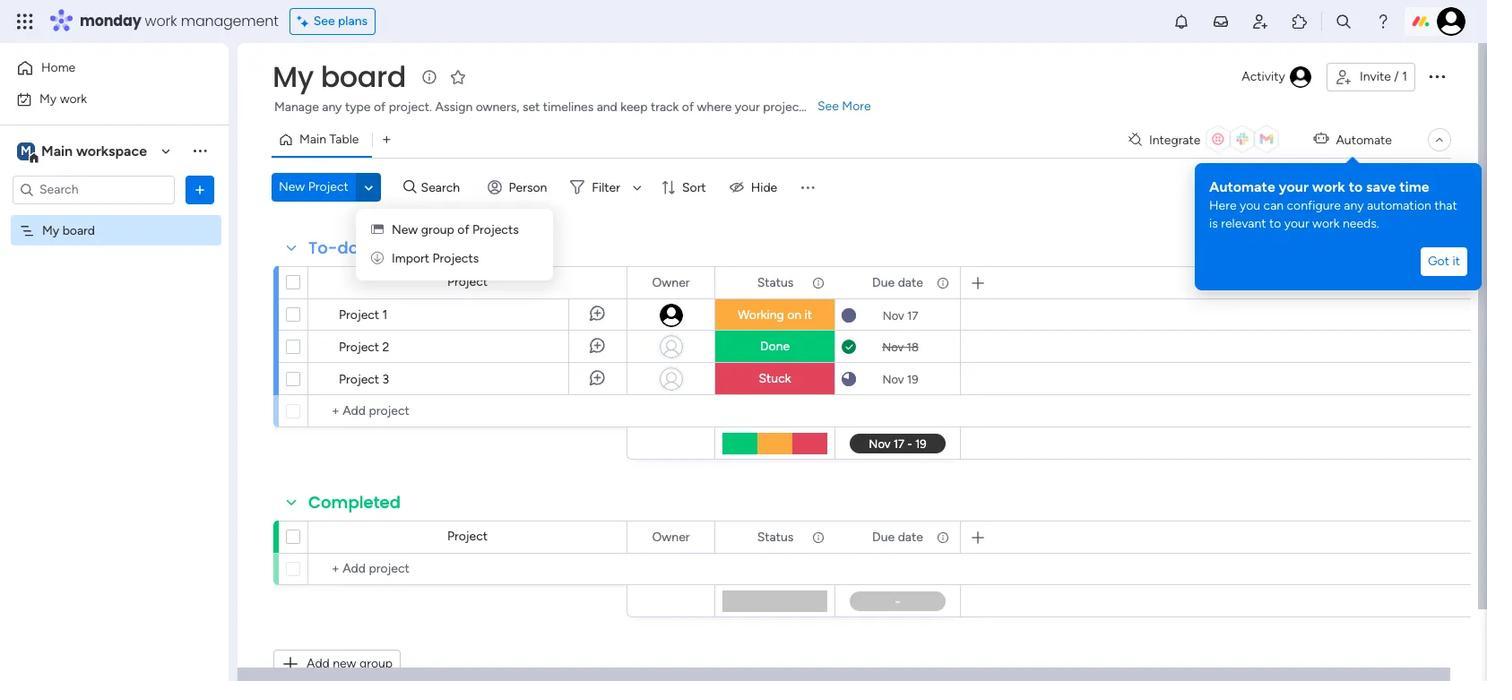 Task type: vqa. For each thing, say whether or not it's contained in the screenshot.
the Nov 18
yes



Task type: locate. For each thing, give the bounding box(es) containing it.
column information image
[[936, 276, 950, 290], [936, 530, 950, 545]]

1 vertical spatial new
[[392, 222, 418, 238]]

person button
[[480, 173, 558, 202]]

1 horizontal spatial my board
[[273, 56, 406, 97]]

owner
[[652, 275, 690, 290], [652, 529, 690, 545]]

0 vertical spatial group
[[421, 222, 454, 238]]

autopilot image
[[1314, 128, 1329, 150]]

+ Add project text field
[[317, 559, 619, 580]]

1 vertical spatial board
[[62, 223, 95, 238]]

1 vertical spatial owner
[[652, 529, 690, 545]]

hide
[[751, 180, 778, 195]]

column information image
[[811, 276, 826, 290], [811, 530, 826, 545]]

Completed field
[[304, 491, 405, 515]]

1 horizontal spatial any
[[1344, 198, 1364, 213]]

status
[[757, 275, 794, 290], [757, 529, 794, 545]]

to-
[[308, 237, 338, 259]]

group up import projects
[[421, 222, 454, 238]]

1 vertical spatial any
[[1344, 198, 1364, 213]]

owner for 2nd owner field from the bottom of the page
[[652, 275, 690, 290]]

1 up 2
[[382, 308, 388, 323]]

it inside button
[[1453, 254, 1460, 269]]

collapse board header image
[[1433, 133, 1447, 147]]

0 vertical spatial date
[[898, 275, 923, 290]]

projects down new group of projects
[[433, 251, 479, 266]]

done
[[760, 339, 790, 354]]

0 horizontal spatial options image
[[191, 181, 209, 199]]

1 due date from the top
[[872, 275, 923, 290]]

0 vertical spatial owner field
[[648, 273, 694, 293]]

invite / 1
[[1360, 69, 1408, 84]]

automation
[[1367, 198, 1432, 213]]

1 vertical spatial column information image
[[811, 530, 826, 545]]

column information image for to-do
[[811, 276, 826, 290]]

projects down person popup button at the top left of the page
[[473, 222, 519, 238]]

1 vertical spatial date
[[898, 529, 923, 545]]

1 horizontal spatial board
[[321, 56, 406, 97]]

0 horizontal spatial automate
[[1209, 178, 1276, 195]]

0 horizontal spatial my board
[[42, 223, 95, 238]]

projects
[[473, 222, 519, 238], [433, 251, 479, 266]]

options image right the /
[[1426, 65, 1448, 87]]

more
[[842, 99, 871, 114]]

Due date field
[[868, 273, 928, 293], [868, 528, 928, 547]]

1 horizontal spatial to
[[1349, 178, 1363, 195]]

see plans button
[[289, 8, 376, 35]]

group right 'new'
[[359, 656, 393, 672]]

0 vertical spatial to
[[1349, 178, 1363, 195]]

my up manage on the top of page
[[273, 56, 314, 97]]

show board description image
[[419, 68, 440, 86]]

table
[[329, 132, 359, 147]]

0 vertical spatial any
[[322, 100, 342, 115]]

nov left 19
[[883, 373, 904, 386]]

nov left 18
[[882, 340, 904, 354]]

1 status from the top
[[757, 275, 794, 290]]

automate inside the automate your work to save time here you can configure any automation that is relevant to your work needs.
[[1209, 178, 1276, 195]]

2 due from the top
[[872, 529, 895, 545]]

1 horizontal spatial automate
[[1336, 132, 1392, 147]]

+ Add project text field
[[317, 401, 619, 422]]

1 status field from the top
[[753, 273, 798, 293]]

automate for automate
[[1336, 132, 1392, 147]]

track
[[651, 100, 679, 115]]

nov 18
[[882, 340, 919, 354]]

automate up you
[[1209, 178, 1276, 195]]

0 vertical spatial owner
[[652, 275, 690, 290]]

Status field
[[753, 273, 798, 293], [753, 528, 798, 547]]

2 nov from the top
[[882, 340, 904, 354]]

my
[[273, 56, 314, 97], [39, 91, 57, 106], [42, 223, 59, 238]]

it
[[1453, 254, 1460, 269], [805, 308, 812, 323]]

due for 2nd due date field
[[872, 529, 895, 545]]

1 vertical spatial due date field
[[868, 528, 928, 547]]

1 vertical spatial see
[[818, 99, 839, 114]]

nov left 17
[[883, 309, 904, 322]]

to
[[1349, 178, 1363, 195], [1269, 216, 1281, 231]]

1 vertical spatial to
[[1269, 216, 1281, 231]]

of right track
[[682, 100, 694, 115]]

my board down search in workspace field
[[42, 223, 95, 238]]

1 vertical spatial due
[[872, 529, 895, 545]]

see inside button
[[314, 13, 335, 29]]

automate right autopilot image
[[1336, 132, 1392, 147]]

0 vertical spatial column information image
[[936, 276, 950, 290]]

1 due from the top
[[872, 275, 895, 290]]

1 vertical spatial nov
[[882, 340, 904, 354]]

and
[[597, 100, 618, 115]]

v2 search image
[[403, 177, 416, 197]]

2 status from the top
[[757, 529, 794, 545]]

2 column information image from the top
[[936, 530, 950, 545]]

project up project 2
[[339, 308, 379, 323]]

automate your work to save time here you can configure any automation that is relevant to your work needs.
[[1209, 178, 1458, 231]]

workspace
[[76, 142, 147, 159]]

1 owner from the top
[[652, 275, 690, 290]]

status field for to-do
[[753, 273, 798, 293]]

of right type
[[374, 100, 386, 115]]

group inside "button"
[[359, 656, 393, 672]]

options image down workspace options image on the top of page
[[191, 181, 209, 199]]

1 horizontal spatial options image
[[1426, 65, 1448, 87]]

see left plans
[[314, 13, 335, 29]]

any up the needs.
[[1344, 198, 1364, 213]]

any left type
[[322, 100, 342, 115]]

project.
[[389, 100, 432, 115]]

board down search in workspace field
[[62, 223, 95, 238]]

1 vertical spatial it
[[805, 308, 812, 323]]

manage any type of project. assign owners, set timelines and keep track of where your project stands.
[[274, 100, 847, 115]]

your
[[735, 100, 760, 115], [1279, 178, 1309, 195], [1285, 216, 1310, 231]]

invite / 1 button
[[1327, 63, 1416, 91]]

0 vertical spatial options image
[[1426, 65, 1448, 87]]

filter button
[[563, 173, 648, 202]]

0 vertical spatial due
[[872, 275, 895, 290]]

see left more
[[818, 99, 839, 114]]

work down 'configure'
[[1313, 216, 1340, 231]]

nov
[[883, 309, 904, 322], [882, 340, 904, 354], [883, 373, 904, 386]]

monday
[[80, 11, 141, 31]]

see for see plans
[[314, 13, 335, 29]]

group image
[[371, 222, 384, 238]]

1 vertical spatial column information image
[[936, 530, 950, 545]]

1 horizontal spatial main
[[299, 132, 326, 147]]

/
[[1394, 69, 1399, 84]]

1 vertical spatial owner field
[[648, 528, 694, 547]]

1 horizontal spatial see
[[818, 99, 839, 114]]

1 vertical spatial group
[[359, 656, 393, 672]]

0 horizontal spatial new
[[279, 179, 305, 195]]

1 vertical spatial automate
[[1209, 178, 1276, 195]]

group
[[421, 222, 454, 238], [359, 656, 393, 672]]

due date for 2nd due date field from the bottom
[[872, 275, 923, 290]]

to-do
[[308, 237, 359, 259]]

of up import projects
[[458, 222, 469, 238]]

2 owner from the top
[[652, 529, 690, 545]]

0 vertical spatial status
[[757, 275, 794, 290]]

0 horizontal spatial group
[[359, 656, 393, 672]]

here
[[1209, 198, 1237, 213]]

main inside main table button
[[299, 132, 326, 147]]

project
[[308, 179, 349, 195], [447, 274, 488, 290], [339, 308, 379, 323], [339, 340, 379, 355], [339, 372, 379, 387], [447, 529, 488, 544]]

my board
[[273, 56, 406, 97], [42, 223, 95, 238]]

status for to-do
[[757, 275, 794, 290]]

to down "can"
[[1269, 216, 1281, 231]]

to left save
[[1349, 178, 1363, 195]]

2 vertical spatial nov
[[883, 373, 904, 386]]

2 due date from the top
[[872, 529, 923, 545]]

my down search in workspace field
[[42, 223, 59, 238]]

work up 'configure'
[[1312, 178, 1346, 195]]

menu image
[[799, 178, 817, 196]]

monday work management
[[80, 11, 279, 31]]

my down home
[[39, 91, 57, 106]]

workspace options image
[[191, 142, 209, 160]]

project left 3
[[339, 372, 379, 387]]

0 vertical spatial nov
[[883, 309, 904, 322]]

0 horizontal spatial board
[[62, 223, 95, 238]]

1 nov from the top
[[883, 309, 904, 322]]

column information image for 2nd due date field from the bottom
[[936, 276, 950, 290]]

0 vertical spatial due date field
[[868, 273, 928, 293]]

new project
[[279, 179, 349, 195]]

0 horizontal spatial see
[[314, 13, 335, 29]]

it right got
[[1453, 254, 1460, 269]]

Owner field
[[648, 273, 694, 293], [648, 528, 694, 547]]

main right workspace image
[[41, 142, 73, 159]]

any
[[322, 100, 342, 115], [1344, 198, 1364, 213]]

see more
[[818, 99, 871, 114]]

search everything image
[[1335, 13, 1353, 30]]

1 right the /
[[1402, 69, 1408, 84]]

see inside 'link'
[[818, 99, 839, 114]]

person
[[509, 180, 547, 195]]

0 vertical spatial new
[[279, 179, 305, 195]]

new right 'group' "image"
[[392, 222, 418, 238]]

working
[[738, 308, 784, 323]]

due
[[872, 275, 895, 290], [872, 529, 895, 545]]

2 date from the top
[[898, 529, 923, 545]]

my work button
[[11, 85, 193, 113]]

of
[[374, 100, 386, 115], [682, 100, 694, 115], [458, 222, 469, 238]]

0 vertical spatial due date
[[872, 275, 923, 290]]

work
[[145, 11, 177, 31], [60, 91, 87, 106], [1312, 178, 1346, 195], [1313, 216, 1340, 231]]

1 vertical spatial due date
[[872, 529, 923, 545]]

main for main table
[[299, 132, 326, 147]]

see plans
[[314, 13, 368, 29]]

0 vertical spatial status field
[[753, 273, 798, 293]]

project left angle down image
[[308, 179, 349, 195]]

my inside 'list box'
[[42, 223, 59, 238]]

board
[[321, 56, 406, 97], [62, 223, 95, 238]]

select product image
[[16, 13, 34, 30]]

0 vertical spatial projects
[[473, 222, 519, 238]]

main inside workspace selection element
[[41, 142, 73, 159]]

work down home
[[60, 91, 87, 106]]

where
[[697, 100, 732, 115]]

1 horizontal spatial it
[[1453, 254, 1460, 269]]

due date
[[872, 275, 923, 290], [872, 529, 923, 545]]

my board up type
[[273, 56, 406, 97]]

main table button
[[272, 126, 372, 154]]

0 vertical spatial see
[[314, 13, 335, 29]]

completed
[[308, 491, 401, 514]]

work inside button
[[60, 91, 87, 106]]

1
[[1402, 69, 1408, 84], [382, 308, 388, 323]]

1 horizontal spatial new
[[392, 222, 418, 238]]

your right the where
[[735, 100, 760, 115]]

date
[[898, 275, 923, 290], [898, 529, 923, 545]]

timelines
[[543, 100, 594, 115]]

import projects
[[392, 251, 479, 266]]

1 column information image from the top
[[936, 276, 950, 290]]

options image
[[1426, 65, 1448, 87], [191, 181, 209, 199]]

2 column information image from the top
[[811, 530, 826, 545]]

1 vertical spatial status field
[[753, 528, 798, 547]]

project
[[763, 100, 804, 115]]

1 vertical spatial my board
[[42, 223, 95, 238]]

automate
[[1336, 132, 1392, 147], [1209, 178, 1276, 195]]

1 column information image from the top
[[811, 276, 826, 290]]

new project button
[[272, 173, 356, 202]]

new down main table button
[[279, 179, 305, 195]]

home
[[41, 60, 75, 75]]

0 vertical spatial 1
[[1402, 69, 1408, 84]]

your down 'configure'
[[1285, 216, 1310, 231]]

your up "can"
[[1279, 178, 1309, 195]]

0 horizontal spatial main
[[41, 142, 73, 159]]

option
[[0, 214, 229, 218]]

0 vertical spatial it
[[1453, 254, 1460, 269]]

stuck
[[759, 371, 791, 386]]

arrow down image
[[627, 177, 648, 198]]

0 vertical spatial automate
[[1336, 132, 1392, 147]]

assign
[[435, 100, 473, 115]]

owners,
[[476, 100, 519, 115]]

board up type
[[321, 56, 406, 97]]

got it
[[1428, 254, 1460, 269]]

it right 'on'
[[805, 308, 812, 323]]

main left table
[[299, 132, 326, 147]]

workspace selection element
[[17, 140, 150, 164]]

1 horizontal spatial 1
[[1402, 69, 1408, 84]]

activity button
[[1235, 63, 1320, 91]]

2 horizontal spatial of
[[682, 100, 694, 115]]

0 vertical spatial column information image
[[811, 276, 826, 290]]

v2 done deadline image
[[842, 338, 856, 355]]

1 vertical spatial status
[[757, 529, 794, 545]]

2 status field from the top
[[753, 528, 798, 547]]

add
[[307, 656, 330, 672]]

1 vertical spatial 1
[[382, 308, 388, 323]]

filter
[[592, 180, 620, 195]]

sort button
[[654, 173, 717, 202]]

new inside new project button
[[279, 179, 305, 195]]

1 owner field from the top
[[648, 273, 694, 293]]

Search field
[[416, 175, 470, 200]]

0 horizontal spatial it
[[805, 308, 812, 323]]

1 inside button
[[1402, 69, 1408, 84]]



Task type: describe. For each thing, give the bounding box(es) containing it.
add to favorites image
[[449, 68, 467, 86]]

main table
[[299, 132, 359, 147]]

do
[[338, 237, 359, 259]]

integrate
[[1149, 132, 1201, 147]]

status field for completed
[[753, 528, 798, 547]]

1 vertical spatial projects
[[433, 251, 479, 266]]

3
[[382, 372, 389, 387]]

stands.
[[807, 100, 847, 115]]

main workspace
[[41, 142, 147, 159]]

owner for first owner field from the bottom of the page
[[652, 529, 690, 545]]

project left 2
[[339, 340, 379, 355]]

configure
[[1287, 198, 1341, 213]]

is
[[1209, 216, 1218, 231]]

plans
[[338, 13, 368, 29]]

my board inside 'list box'
[[42, 223, 95, 238]]

new group of projects
[[392, 222, 519, 238]]

help image
[[1374, 13, 1392, 30]]

m
[[21, 143, 31, 158]]

0 horizontal spatial any
[[322, 100, 342, 115]]

project 1
[[339, 308, 388, 323]]

manage
[[274, 100, 319, 115]]

0 vertical spatial your
[[735, 100, 760, 115]]

workspace image
[[17, 141, 35, 161]]

hide button
[[722, 173, 788, 202]]

1 vertical spatial your
[[1279, 178, 1309, 195]]

any inside the automate your work to save time here you can configure any automation that is relevant to your work needs.
[[1344, 198, 1364, 213]]

nov 19
[[883, 373, 919, 386]]

project 2
[[339, 340, 389, 355]]

project down import projects
[[447, 274, 488, 290]]

got it button
[[1421, 247, 1468, 276]]

save
[[1366, 178, 1396, 195]]

new
[[333, 656, 356, 672]]

3 nov from the top
[[883, 373, 904, 386]]

add new group button
[[273, 650, 401, 679]]

management
[[181, 11, 279, 31]]

type
[[345, 100, 371, 115]]

2 vertical spatial your
[[1285, 216, 1310, 231]]

column information image for completed
[[811, 530, 826, 545]]

project inside new project button
[[308, 179, 349, 195]]

1 date from the top
[[898, 275, 923, 290]]

jacob simon image
[[1437, 7, 1466, 36]]

keep
[[621, 100, 648, 115]]

my inside button
[[39, 91, 57, 106]]

2 due date field from the top
[[868, 528, 928, 547]]

notifications image
[[1173, 13, 1191, 30]]

see for see more
[[818, 99, 839, 114]]

sort
[[682, 180, 706, 195]]

19
[[907, 373, 919, 386]]

add new group
[[307, 656, 393, 672]]

Search in workspace field
[[38, 179, 150, 200]]

new for new project
[[279, 179, 305, 195]]

0 horizontal spatial of
[[374, 100, 386, 115]]

angle down image
[[364, 181, 373, 194]]

1 due date field from the top
[[868, 273, 928, 293]]

work right monday
[[145, 11, 177, 31]]

add view image
[[383, 133, 390, 147]]

17
[[907, 309, 918, 322]]

2
[[382, 340, 389, 355]]

automate for automate your work to save time here you can configure any automation that is relevant to your work needs.
[[1209, 178, 1276, 195]]

main for main workspace
[[41, 142, 73, 159]]

can
[[1264, 198, 1284, 213]]

dapulse integrations image
[[1129, 133, 1142, 147]]

0 vertical spatial board
[[321, 56, 406, 97]]

due date for 2nd due date field
[[872, 529, 923, 545]]

To-do field
[[304, 237, 363, 260]]

invite members image
[[1252, 13, 1269, 30]]

1 vertical spatial options image
[[191, 181, 209, 199]]

nov for 2
[[882, 340, 904, 354]]

automate your work to save time heading
[[1209, 178, 1468, 197]]

apps image
[[1291, 13, 1309, 30]]

nov 17
[[883, 309, 918, 322]]

import
[[392, 251, 430, 266]]

got
[[1428, 254, 1450, 269]]

column information image for 2nd due date field
[[936, 530, 950, 545]]

status for completed
[[757, 529, 794, 545]]

0 vertical spatial my board
[[273, 56, 406, 97]]

invite
[[1360, 69, 1391, 84]]

you
[[1240, 198, 1261, 213]]

My board field
[[268, 56, 411, 97]]

move to image
[[371, 251, 384, 266]]

board inside 'list box'
[[62, 223, 95, 238]]

due for 2nd due date field from the bottom
[[872, 275, 895, 290]]

on
[[787, 308, 802, 323]]

set
[[523, 100, 540, 115]]

0 horizontal spatial 1
[[382, 308, 388, 323]]

1 horizontal spatial group
[[421, 222, 454, 238]]

2 owner field from the top
[[648, 528, 694, 547]]

activity
[[1242, 69, 1286, 84]]

0 horizontal spatial to
[[1269, 216, 1281, 231]]

project 3
[[339, 372, 389, 387]]

see more link
[[816, 98, 873, 116]]

home button
[[11, 54, 193, 82]]

needs.
[[1343, 216, 1380, 231]]

relevant
[[1221, 216, 1266, 231]]

1 horizontal spatial of
[[458, 222, 469, 238]]

new for new group of projects
[[392, 222, 418, 238]]

18
[[907, 340, 919, 354]]

my work
[[39, 91, 87, 106]]

that
[[1435, 198, 1458, 213]]

project up + add project text box
[[447, 529, 488, 544]]

inbox image
[[1212, 13, 1230, 30]]

working on it
[[738, 308, 812, 323]]

time
[[1400, 178, 1430, 195]]

nov for 1
[[883, 309, 904, 322]]

my board list box
[[0, 212, 229, 488]]



